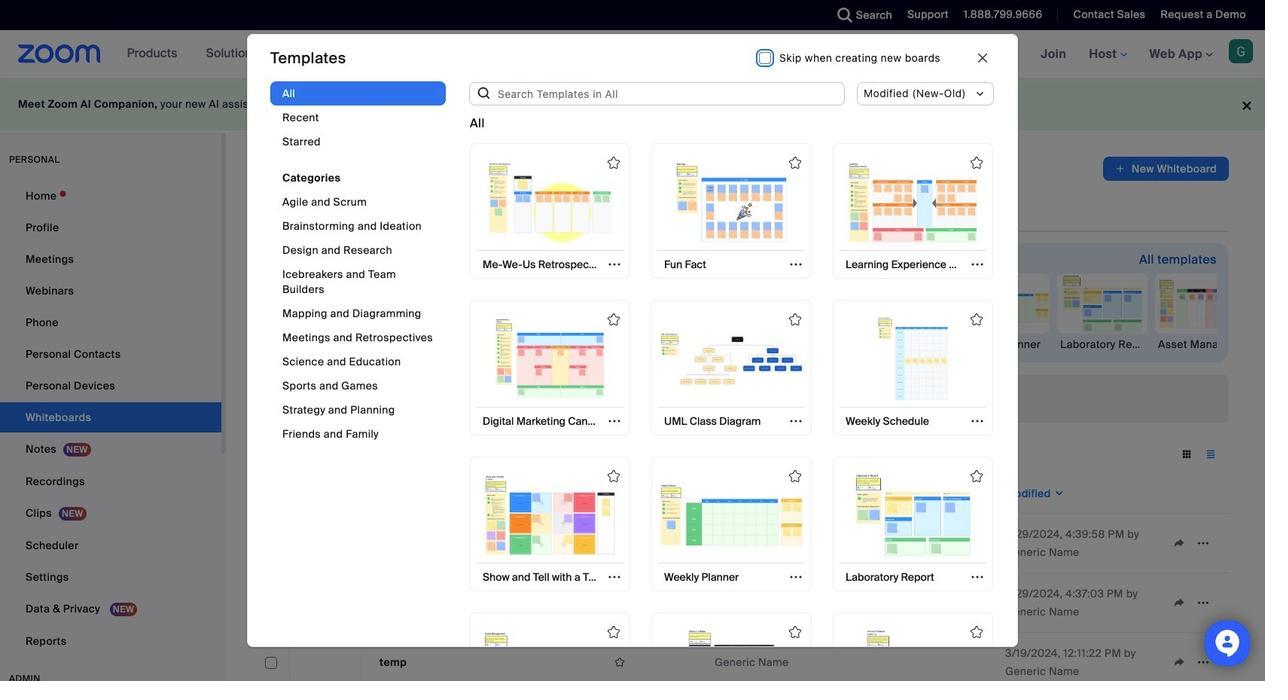 Task type: describe. For each thing, give the bounding box(es) containing it.
Search text field
[[268, 442, 396, 467]]

add to starred image for thumbnail for weekly schedule
[[971, 313, 983, 325]]

add to starred image for thumbnail for show and tell with a twist
[[608, 470, 620, 482]]

close image
[[979, 54, 988, 63]]

product information navigation
[[116, 30, 475, 78]]

thumbnail for digital marketing canvas image
[[479, 317, 622, 401]]

Search Templates in All text field
[[492, 82, 846, 106]]

add to starred image inside card for template sentence maker element
[[790, 626, 802, 638]]

weekly schedule element
[[764, 337, 854, 352]]

thumbnail of temp image
[[290, 643, 361, 681]]

personal menu menu
[[0, 181, 222, 658]]

add to starred image for the thumbnail for uml class diagram
[[790, 313, 802, 325]]

categories element
[[271, 82, 446, 461]]

thumbnail for social emotional learning image
[[842, 629, 985, 681]]

card for template social emotional learning element
[[833, 613, 994, 681]]

add to starred image inside card for template social emotional learning element
[[971, 626, 983, 638]]

thumbnail for asset management image
[[479, 629, 622, 681]]

asset management element
[[1156, 337, 1246, 352]]

card for template learning experience canvas element
[[833, 143, 994, 279]]

add to starred image for thumbnail for fun fact
[[790, 157, 802, 169]]

card for template sentence maker element
[[652, 613, 812, 681]]

grid mode, not selected image
[[1175, 448, 1200, 461]]

thumbnail for show and tell with a twist image
[[479, 473, 622, 557]]

fun fact element
[[372, 337, 463, 352]]

card for template show and tell with a twist element
[[470, 456, 631, 592]]

laboratory report element
[[1058, 337, 1148, 352]]

uml class diagram element
[[666, 337, 757, 352]]

card for template uml class diagram element
[[652, 300, 812, 435]]



Task type: vqa. For each thing, say whether or not it's contained in the screenshot.
main content element
no



Task type: locate. For each thing, give the bounding box(es) containing it.
meetings navigation
[[951, 30, 1266, 79]]

banner
[[0, 30, 1266, 79]]

card for template weekly planner element
[[652, 456, 812, 592]]

list mode, selected image
[[1200, 448, 1224, 461]]

add to starred image inside card for template weekly planner element
[[790, 470, 802, 482]]

show and tell with a twist element
[[862, 337, 952, 352]]

footer
[[0, 78, 1266, 130]]

learning experience canvas element
[[470, 337, 561, 352]]

add to starred image inside card for template digital marketing canvas "element"
[[608, 313, 620, 325]]

thumbnail for laboratory report image
[[842, 473, 985, 557]]

add to starred image for thumbnail for laboratory report
[[971, 470, 983, 482]]

card for template laboratory report element
[[833, 456, 994, 592]]

card for template asset management element
[[470, 613, 631, 681]]

thumbnail for weekly schedule image
[[842, 317, 985, 401]]

add to starred image for thumbnail for me-we-us retrospective
[[608, 157, 620, 169]]

card for template digital marketing canvas element
[[470, 300, 631, 435]]

add to starred image inside card for template laboratory report element
[[971, 470, 983, 482]]

me-we-us retrospective element
[[274, 337, 365, 352]]

cell
[[289, 523, 362, 564], [265, 538, 277, 550], [854, 540, 1000, 546], [854, 573, 1000, 633], [289, 582, 362, 623], [265, 598, 277, 610], [854, 633, 1000, 681]]

digital marketing canvas element
[[568, 337, 659, 352]]

add to starred image inside card for template uml class diagram element
[[790, 313, 802, 325]]

add to starred image
[[790, 157, 802, 169], [971, 313, 983, 325], [608, 470, 620, 482], [971, 470, 983, 482], [790, 626, 802, 638]]

thumbnail for me-we-us retrospective image
[[479, 160, 622, 244]]

tabs of all whiteboard page tab list
[[262, 193, 921, 232]]

add to starred image inside card for template asset management element
[[608, 626, 620, 638]]

add to starred image inside card for template weekly schedule 'element'
[[971, 313, 983, 325]]

thumbnail for learning experience canvas image
[[842, 160, 985, 244]]

add to starred image for thumbnail for weekly planner
[[790, 470, 802, 482]]

add to starred image inside card for template me-we-us retrospective element
[[608, 157, 620, 169]]

add to starred image inside card for template show and tell with a twist element
[[608, 470, 620, 482]]

thumbnail for weekly planner image
[[660, 473, 804, 557]]

card for template weekly schedule element
[[833, 300, 994, 435]]

application
[[1104, 157, 1230, 181], [262, 474, 1230, 681], [608, 532, 703, 555], [608, 592, 703, 614], [608, 651, 703, 674]]

add to starred image for thumbnail for learning experience canvas
[[971, 157, 983, 169]]

temp element
[[380, 656, 407, 669]]

thumbnail for fun fact image
[[660, 160, 804, 244]]

add to starred image for thumbnail for digital marketing canvas
[[608, 313, 620, 325]]

card for template me-we-us retrospective element
[[470, 143, 631, 279]]

add to starred image
[[608, 157, 620, 169], [971, 157, 983, 169], [608, 313, 620, 325], [790, 313, 802, 325], [790, 470, 802, 482], [608, 626, 620, 638], [971, 626, 983, 638]]

thumbnail for uml class diagram image
[[660, 317, 804, 401]]

status
[[470, 115, 485, 133]]

weekly planner element
[[960, 337, 1050, 352]]

card for template fun fact element
[[652, 143, 812, 279]]

thumbnail for sentence maker image
[[660, 629, 804, 681]]

add to starred image inside card for template learning experience canvas element
[[971, 157, 983, 169]]

add to starred image inside the card for template fun fact element
[[790, 157, 802, 169]]



